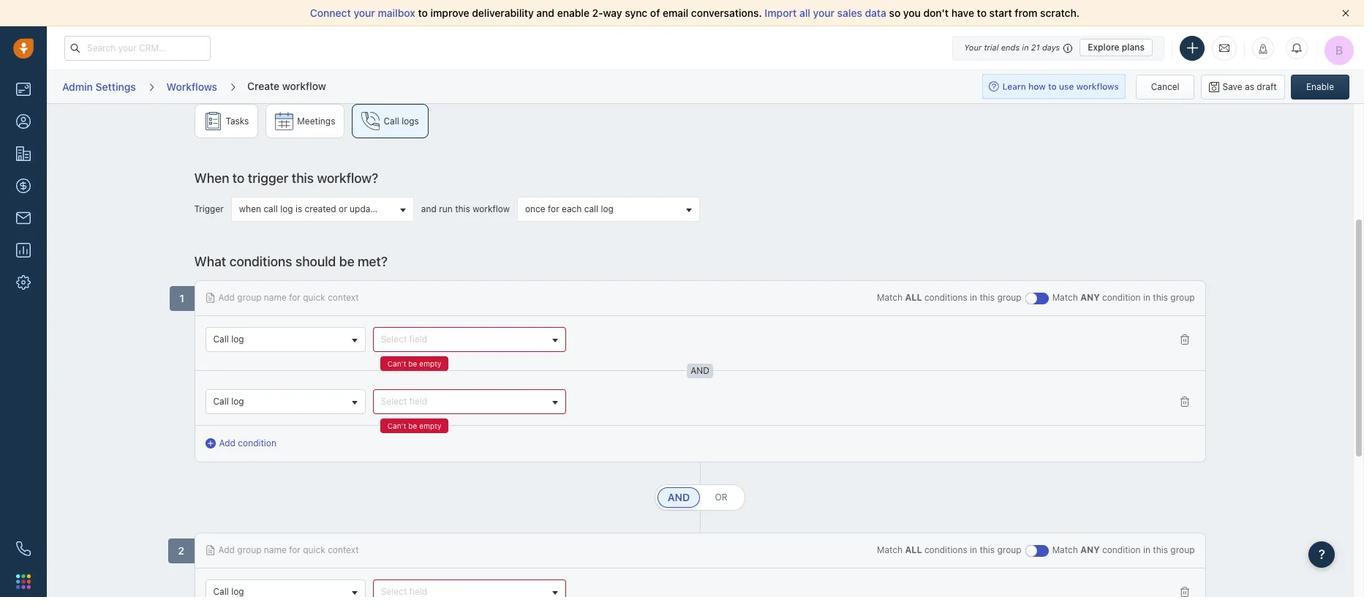 Task type: locate. For each thing, give the bounding box(es) containing it.
0 vertical spatial field
[[409, 334, 427, 345]]

select field for 1st the call log button from the top
[[381, 334, 427, 345]]

1 call from the left
[[264, 203, 278, 214]]

call logs
[[384, 116, 419, 127]]

workflow?
[[317, 170, 379, 186]]

0 vertical spatial match any condition in this group
[[1053, 292, 1195, 303]]

match any condition in this group
[[1053, 292, 1195, 303], [1053, 545, 1195, 556]]

call
[[384, 116, 399, 127], [213, 334, 229, 345], [213, 396, 229, 407]]

1 vertical spatial be
[[409, 359, 417, 368]]

2 field from the top
[[409, 396, 427, 407]]

1 quick from the top
[[303, 292, 325, 303]]

your right all
[[813, 7, 835, 19]]

1 vertical spatial can't be empty
[[388, 421, 442, 430]]

0 vertical spatial call
[[384, 116, 399, 127]]

2 call log from the top
[[213, 396, 244, 407]]

0 vertical spatial workflow
[[282, 80, 326, 92]]

create
[[247, 80, 280, 92]]

explore
[[1088, 42, 1120, 53]]

be for 1st the call log button from the top
[[409, 359, 417, 368]]

add
[[218, 292, 235, 303], [219, 438, 236, 449], [218, 545, 235, 556]]

1 horizontal spatial to
[[418, 7, 428, 19]]

1 select field from the top
[[381, 334, 427, 345]]

1 select from the top
[[381, 334, 407, 345]]

2 select field button from the top
[[373, 389, 566, 414]]

workflow left once
[[473, 203, 510, 214]]

1 vertical spatial call log
[[213, 396, 244, 407]]

tasks
[[226, 116, 249, 127]]

2 select field from the top
[[381, 396, 427, 407]]

2-
[[592, 7, 603, 19]]

call for 1st the call log button from the top
[[213, 334, 229, 345]]

trigger
[[194, 203, 224, 214]]

call log for 1st the call log button from the top
[[213, 334, 244, 345]]

plans
[[1122, 42, 1145, 53]]

1 select field button from the top
[[373, 327, 566, 352]]

2 vertical spatial add
[[218, 545, 235, 556]]

call log button
[[205, 327, 366, 352], [205, 389, 366, 414]]

and link
[[658, 487, 700, 508], [658, 487, 700, 508]]

1 your from the left
[[354, 7, 375, 19]]

can't for second the call log button
[[388, 421, 406, 430]]

0 vertical spatial be
[[339, 254, 355, 269]]

select field button for second the call log button
[[373, 389, 566, 414]]

0 vertical spatial call log button
[[205, 327, 366, 352]]

1 can't from the top
[[388, 359, 406, 368]]

0 vertical spatial for
[[548, 203, 560, 214]]

sales
[[838, 7, 863, 19]]

0 vertical spatial empty
[[420, 359, 442, 368]]

0 horizontal spatial or
[[339, 203, 347, 214]]

1 vertical spatial can't
[[388, 421, 406, 430]]

0 vertical spatial call log
[[213, 334, 244, 345]]

don't
[[924, 7, 949, 19]]

be
[[339, 254, 355, 269], [409, 359, 417, 368], [409, 421, 417, 430]]

0 vertical spatial select
[[381, 334, 407, 345]]

0 horizontal spatial workflow
[[282, 80, 326, 92]]

1 vertical spatial any
[[1081, 545, 1100, 556]]

when call log is created or updated
[[239, 203, 384, 214]]

quick
[[303, 292, 325, 303], [303, 545, 325, 556]]

1 vertical spatial add group name for quick context
[[218, 545, 359, 556]]

2 horizontal spatial to
[[977, 7, 987, 19]]

ends
[[1002, 42, 1020, 52]]

you
[[904, 7, 921, 19]]

days
[[1043, 42, 1060, 52]]

in
[[1022, 42, 1029, 52], [970, 292, 978, 303], [1144, 292, 1151, 303], [970, 545, 978, 556], [1144, 545, 1151, 556]]

as
[[1246, 81, 1255, 92]]

enable
[[1307, 81, 1335, 92]]

phone image
[[16, 541, 31, 556]]

for
[[548, 203, 560, 214], [289, 292, 301, 303], [289, 545, 301, 556]]

2 can't from the top
[[388, 421, 406, 430]]

condition
[[1103, 292, 1141, 303], [238, 438, 277, 449], [1103, 545, 1141, 556]]

0 vertical spatial quick
[[303, 292, 325, 303]]

1 vertical spatial name
[[264, 545, 287, 556]]

workflow up meetings button
[[282, 80, 326, 92]]

select field button for 1st the call log button from the top
[[373, 327, 566, 352]]

1 call log button from the top
[[205, 327, 366, 352]]

your left the mailbox
[[354, 7, 375, 19]]

name
[[264, 292, 287, 303], [264, 545, 287, 556]]

match
[[877, 292, 903, 303], [1053, 292, 1078, 303], [877, 545, 903, 556], [1053, 545, 1078, 556]]

1 any from the top
[[1081, 292, 1100, 303]]

0 vertical spatial add group name for quick context
[[218, 292, 359, 303]]

meetings button
[[266, 104, 345, 138]]

1 field from the top
[[409, 334, 427, 345]]

0 vertical spatial can't
[[388, 359, 406, 368]]

workflow
[[282, 80, 326, 92], [473, 203, 510, 214]]

this
[[292, 170, 314, 186], [455, 203, 470, 214], [980, 292, 995, 303], [1153, 292, 1169, 303], [980, 545, 995, 556], [1153, 545, 1169, 556]]

1 vertical spatial condition
[[238, 438, 277, 449]]

have
[[952, 7, 975, 19]]

or link
[[700, 487, 743, 508]]

0 vertical spatial name
[[264, 292, 287, 303]]

your trial ends in 21 days
[[965, 42, 1060, 52]]

1 vertical spatial select field button
[[373, 389, 566, 414]]

2 vertical spatial call
[[213, 396, 229, 407]]

1 vertical spatial quick
[[303, 545, 325, 556]]

1 vertical spatial empty
[[420, 421, 442, 430]]

0 vertical spatial context
[[328, 292, 359, 303]]

1 vertical spatial match any condition in this group
[[1053, 545, 1195, 556]]

0 vertical spatial all
[[906, 292, 922, 303]]

0 horizontal spatial your
[[354, 7, 375, 19]]

way
[[603, 7, 622, 19]]

create workflow
[[247, 80, 326, 92]]

be for second the call log button
[[409, 421, 417, 430]]

1 vertical spatial match all conditions in this group
[[877, 545, 1022, 556]]

can't
[[388, 359, 406, 368], [388, 421, 406, 430]]

can't for 1st the call log button from the top
[[388, 359, 406, 368]]

call right each
[[584, 203, 599, 214]]

add condition link
[[205, 437, 277, 450]]

1 horizontal spatial your
[[813, 7, 835, 19]]

from
[[1015, 7, 1038, 19]]

0 vertical spatial or
[[339, 203, 347, 214]]

2 vertical spatial condition
[[1103, 545, 1141, 556]]

call for second the call log button
[[213, 396, 229, 407]]

deliverability
[[472, 7, 534, 19]]

context
[[328, 292, 359, 303], [328, 545, 359, 556]]

1 vertical spatial field
[[409, 396, 427, 407]]

select for second the call log button select field button
[[381, 396, 407, 407]]

all
[[906, 292, 922, 303], [906, 545, 922, 556]]

1 vertical spatial or
[[715, 492, 728, 503]]

0 vertical spatial any
[[1081, 292, 1100, 303]]

0 horizontal spatial call
[[264, 203, 278, 214]]

2 select from the top
[[381, 396, 407, 407]]

1 vertical spatial call log button
[[205, 389, 366, 414]]

1 horizontal spatial or
[[715, 492, 728, 503]]

any
[[1081, 292, 1100, 303], [1081, 545, 1100, 556]]

2 vertical spatial for
[[289, 545, 301, 556]]

1 vertical spatial context
[[328, 545, 359, 556]]

field
[[409, 334, 427, 345], [409, 396, 427, 407]]

1 vertical spatial select field
[[381, 396, 427, 407]]

1 vertical spatial call
[[213, 334, 229, 345]]

0 horizontal spatial to
[[233, 170, 245, 186]]

call log
[[213, 334, 244, 345], [213, 396, 244, 407]]

log
[[280, 203, 293, 214], [601, 203, 614, 214], [231, 334, 244, 345], [231, 396, 244, 407]]

phone element
[[9, 534, 38, 563]]

call
[[264, 203, 278, 214], [584, 203, 599, 214]]

explore plans link
[[1080, 39, 1153, 56]]

so
[[889, 7, 901, 19]]

improve
[[431, 7, 469, 19]]

0 vertical spatial select field button
[[373, 327, 566, 352]]

1 vertical spatial select
[[381, 396, 407, 407]]

workflows link
[[166, 75, 218, 98]]

start
[[990, 7, 1013, 19]]

0 vertical spatial can't be empty
[[388, 359, 442, 368]]

1 can't be empty from the top
[[388, 359, 442, 368]]

when
[[239, 203, 261, 214]]

to
[[418, 7, 428, 19], [977, 7, 987, 19], [233, 170, 245, 186]]

settings
[[96, 80, 136, 93]]

your
[[354, 7, 375, 19], [813, 7, 835, 19]]

logs
[[402, 116, 419, 127]]

group
[[194, 104, 1206, 146]]

call right when
[[264, 203, 278, 214]]

match all conditions in this group
[[877, 292, 1022, 303], [877, 545, 1022, 556]]

2 call log button from the top
[[205, 389, 366, 414]]

1 vertical spatial all
[[906, 545, 922, 556]]

to left 'start'
[[977, 7, 987, 19]]

group
[[237, 292, 262, 303], [998, 292, 1022, 303], [1171, 292, 1195, 303], [237, 545, 262, 556], [998, 545, 1022, 556], [1171, 545, 1195, 556]]

call inside "button"
[[384, 116, 399, 127]]

trial
[[984, 42, 999, 52]]

select field for second the call log button
[[381, 396, 427, 407]]

1 horizontal spatial call
[[584, 203, 599, 214]]

2 vertical spatial be
[[409, 421, 417, 430]]

and
[[537, 7, 555, 19], [421, 203, 437, 214], [668, 491, 690, 504], [670, 492, 688, 503]]

2 can't be empty from the top
[[388, 421, 442, 430]]

add group name for quick context
[[218, 292, 359, 303], [218, 545, 359, 556]]

1 match all conditions in this group from the top
[[877, 292, 1022, 303]]

enable button
[[1292, 74, 1350, 99]]

1 horizontal spatial workflow
[[473, 203, 510, 214]]

1 add group name for quick context from the top
[[218, 292, 359, 303]]

to right when
[[233, 170, 245, 186]]

or
[[339, 203, 347, 214], [715, 492, 728, 503]]

0 vertical spatial match all conditions in this group
[[877, 292, 1022, 303]]

0 vertical spatial select field
[[381, 334, 427, 345]]

enable
[[557, 7, 590, 19]]

conditions
[[229, 254, 292, 269], [925, 292, 968, 303], [925, 545, 968, 556]]

1 call log from the top
[[213, 334, 244, 345]]

to right the mailbox
[[418, 7, 428, 19]]

run
[[439, 203, 453, 214]]



Task type: describe. For each thing, give the bounding box(es) containing it.
trigger
[[248, 170, 289, 186]]

21
[[1032, 42, 1040, 52]]

field for 1st the call log button from the top
[[409, 334, 427, 345]]

admin
[[62, 80, 93, 93]]

1 vertical spatial for
[[289, 292, 301, 303]]

draft
[[1257, 81, 1277, 92]]

call logs button
[[352, 104, 429, 138]]

group containing tasks
[[194, 104, 1206, 146]]

1 vertical spatial conditions
[[925, 292, 968, 303]]

field for second the call log button
[[409, 396, 427, 407]]

2 any from the top
[[1081, 545, 1100, 556]]

2 empty from the top
[[420, 421, 442, 430]]

save
[[1223, 81, 1243, 92]]

freshworks switcher image
[[16, 574, 31, 589]]

save as draft button
[[1201, 74, 1285, 99]]

2 context from the top
[[328, 545, 359, 556]]

call log for second the call log button
[[213, 396, 244, 407]]

what conditions should be met?
[[194, 254, 388, 269]]

of
[[650, 7, 660, 19]]

workflows
[[167, 80, 217, 93]]

scratch.
[[1041, 7, 1080, 19]]

and run this workflow
[[421, 203, 510, 214]]

1 match any condition in this group from the top
[[1053, 292, 1195, 303]]

connect your mailbox link
[[310, 7, 418, 19]]

2 match all conditions in this group from the top
[[877, 545, 1022, 556]]

when call log is created or updated button
[[231, 197, 414, 222]]

admin settings link
[[61, 75, 137, 98]]

email image
[[1220, 42, 1230, 54]]

connect
[[310, 7, 351, 19]]

met?
[[358, 254, 388, 269]]

once for each call log button
[[517, 197, 700, 222]]

explore plans
[[1088, 42, 1145, 53]]

when to trigger this workflow?
[[194, 170, 379, 186]]

when
[[194, 170, 229, 186]]

0 vertical spatial conditions
[[229, 254, 292, 269]]

2 all from the top
[[906, 545, 922, 556]]

2 quick from the top
[[303, 545, 325, 556]]

sync
[[625, 7, 648, 19]]

1 vertical spatial add
[[219, 438, 236, 449]]

should
[[296, 254, 336, 269]]

what
[[194, 254, 226, 269]]

0 vertical spatial add
[[218, 292, 235, 303]]

2 match any condition in this group from the top
[[1053, 545, 1195, 556]]

1 empty from the top
[[420, 359, 442, 368]]

Search your CRM... text field
[[64, 35, 211, 60]]

your
[[965, 42, 982, 52]]

save as draft
[[1223, 81, 1277, 92]]

1 name from the top
[[264, 292, 287, 303]]

conversations.
[[691, 7, 762, 19]]

all
[[800, 7, 811, 19]]

for inside the once for each call log button
[[548, 203, 560, 214]]

import
[[765, 7, 797, 19]]

connect your mailbox to improve deliverability and enable 2-way sync of email conversations. import all your sales data so you don't have to start from scratch.
[[310, 7, 1080, 19]]

mailbox
[[378, 7, 415, 19]]

created
[[305, 203, 336, 214]]

can't be empty for second the call log button
[[388, 421, 442, 430]]

can't be empty for 1st the call log button from the top
[[388, 359, 442, 368]]

2 call from the left
[[584, 203, 599, 214]]

1 all from the top
[[906, 292, 922, 303]]

data
[[865, 7, 887, 19]]

cancel button
[[1137, 74, 1195, 99]]

updated
[[350, 203, 384, 214]]

once
[[525, 203, 546, 214]]

import all your sales data link
[[765, 7, 889, 19]]

meetings
[[297, 116, 335, 127]]

2 name from the top
[[264, 545, 287, 556]]

tasks button
[[194, 104, 259, 138]]

0 vertical spatial condition
[[1103, 292, 1141, 303]]

add condition
[[219, 438, 277, 449]]

or inside button
[[339, 203, 347, 214]]

1 vertical spatial workflow
[[473, 203, 510, 214]]

email
[[663, 7, 689, 19]]

is
[[296, 203, 302, 214]]

close image
[[1343, 10, 1350, 17]]

2 vertical spatial conditions
[[925, 545, 968, 556]]

2 your from the left
[[813, 7, 835, 19]]

2 add group name for quick context from the top
[[218, 545, 359, 556]]

select for 1st the call log button from the top select field button
[[381, 334, 407, 345]]

admin settings
[[62, 80, 136, 93]]

once for each call log
[[525, 203, 614, 214]]

1 context from the top
[[328, 292, 359, 303]]

cancel
[[1152, 81, 1180, 92]]

each
[[562, 203, 582, 214]]



Task type: vqa. For each thing, say whether or not it's contained in the screenshot.
each at the left of the page
yes



